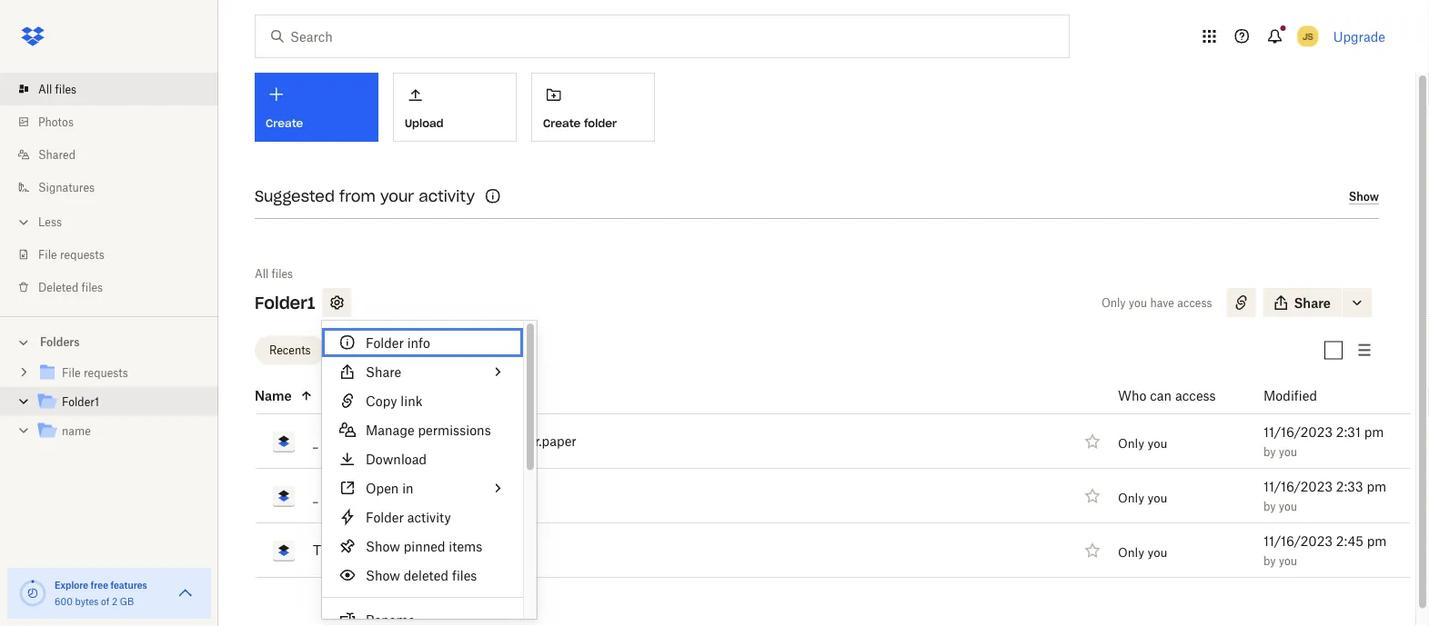 Task type: describe. For each thing, give the bounding box(es) containing it.
file requests link
[[15, 238, 218, 271]]

only for 11/16/2023 2:31 pm
[[1118, 436, 1144, 451]]

you inside 11/16/2023 2:31 pm by you
[[1279, 446, 1297, 459]]

dropbox image
[[15, 18, 51, 55]]

modified
[[1264, 388, 1317, 404]]

_ for _ getting started with dropbox paper.paper
[[313, 434, 318, 449]]

share inside menu item
[[366, 364, 401, 380]]

_ my paper doc.paper
[[313, 489, 442, 504]]

signatures link
[[15, 171, 218, 204]]

deleted files
[[38, 281, 103, 294]]

only you button for 11/16/2023 2:45 pm
[[1118, 545, 1168, 560]]

_ for _ my paper doc.paper
[[313, 489, 318, 504]]

0 vertical spatial access
[[1177, 296, 1212, 310]]

upgrade
[[1333, 29, 1386, 44]]

open
[[366, 481, 399, 496]]

of
[[101, 596, 109, 608]]

in
[[402, 481, 414, 496]]

create folder
[[543, 116, 617, 130]]

suggested
[[255, 187, 335, 206]]

can
[[1150, 388, 1172, 404]]

shared
[[38, 148, 76, 161]]

by for 11/16/2023 2:31 pm
[[1264, 446, 1276, 459]]

11/16/2023 2:33 pm by you
[[1264, 479, 1387, 514]]

2:45
[[1336, 534, 1364, 550]]

name link
[[36, 420, 204, 444]]

photos
[[38, 115, 74, 129]]

show pinned items
[[366, 539, 482, 555]]

only you for 11/16/2023 2:45 pm
[[1118, 545, 1168, 560]]

manage
[[366, 423, 415, 438]]

download
[[366, 452, 427, 467]]

title.papert
[[313, 543, 383, 559]]

manage permissions menu item
[[322, 416, 523, 445]]

only you have access
[[1102, 296, 1212, 310]]

1 vertical spatial all files
[[255, 267, 293, 281]]

files right deleted
[[81, 281, 103, 294]]

less
[[38, 215, 62, 229]]

_ getting started with dropbox paper.paper link
[[313, 431, 577, 453]]

add to starred image
[[1082, 431, 1104, 453]]

bytes
[[75, 596, 98, 608]]

folder
[[584, 116, 617, 130]]

starred
[[347, 344, 386, 358]]

share menu item
[[322, 358, 523, 387]]

quota usage element
[[18, 580, 47, 609]]

only for 11/16/2023 2:45 pm
[[1118, 545, 1144, 560]]

files up recents
[[272, 267, 293, 281]]

folder for folder info
[[366, 335, 404, 351]]

download menu item
[[322, 445, 523, 474]]

who can access
[[1118, 388, 1216, 404]]

paper
[[344, 489, 378, 504]]

getting
[[321, 434, 368, 449]]

all inside list item
[[38, 82, 52, 96]]

folder1 link
[[36, 391, 204, 415]]

deleted files link
[[15, 271, 218, 304]]

pinned
[[404, 539, 445, 555]]

have
[[1150, 296, 1174, 310]]

2
[[112, 596, 117, 608]]

list containing all files
[[0, 62, 218, 317]]

deleted
[[404, 568, 449, 584]]

_ getting started with dropbox paper.paper
[[313, 434, 577, 449]]

access inside table
[[1175, 388, 1216, 404]]

you inside 11/16/2023 2:45 pm by you
[[1279, 555, 1297, 569]]

files inside menu item
[[452, 568, 477, 584]]

explore free features 600 bytes of 2 gb
[[55, 580, 147, 608]]

activity inside "folder activity" menu item
[[407, 510, 451, 525]]

free
[[91, 580, 108, 591]]

my
[[321, 489, 340, 504]]

recents
[[269, 344, 311, 358]]

folder1 inside "link"
[[62, 396, 99, 409]]

folder activity menu item
[[322, 503, 523, 532]]

open in
[[366, 481, 414, 496]]

show deleted files
[[366, 568, 477, 584]]

folders button
[[0, 328, 218, 355]]

suggested from your activity
[[255, 187, 475, 206]]

11/16/2023 2:31 pm by you
[[1264, 425, 1384, 459]]

items
[[449, 539, 482, 555]]

folder info
[[366, 335, 430, 351]]

folder activity
[[366, 510, 451, 525]]

with
[[421, 434, 447, 449]]

11/16/2023 for 11/16/2023 2:45 pm
[[1264, 534, 1333, 550]]

11/16/2023 for 11/16/2023 2:33 pm
[[1264, 479, 1333, 495]]

folders
[[40, 336, 80, 349]]

11/16/2023 2:45 pm by you
[[1264, 534, 1387, 569]]

create
[[543, 116, 581, 130]]

photos link
[[15, 106, 218, 138]]

file
[[38, 248, 57, 262]]

table containing name
[[215, 378, 1411, 579]]

features
[[110, 580, 147, 591]]

signatures
[[38, 181, 95, 194]]

name _ getting started with dropbox paper.paper, modified 11/16/2023 2:31 pm, element
[[215, 415, 1411, 469]]

copy
[[366, 393, 397, 409]]

0 vertical spatial activity
[[419, 187, 475, 206]]

file requests
[[38, 248, 104, 262]]



Task type: locate. For each thing, give the bounding box(es) containing it.
by down 11/16/2023 2:33 pm by you
[[1264, 555, 1276, 569]]

info
[[407, 335, 430, 351]]

all files link up recents
[[255, 265, 293, 283]]

2 show from the top
[[366, 568, 400, 584]]

folder1
[[255, 292, 315, 313], [62, 396, 99, 409]]

only you button inside name _ my paper doc.paper, modified 11/16/2023 2:33 pm, element
[[1118, 491, 1168, 505]]

0 vertical spatial all files link
[[15, 73, 218, 106]]

title.papert link
[[313, 540, 383, 562]]

open in menu item
[[322, 474, 523, 503]]

only you for 11/16/2023 2:33 pm
[[1118, 491, 1168, 505]]

name
[[255, 388, 292, 404]]

0 horizontal spatial all files link
[[15, 73, 218, 106]]

create folder button
[[531, 73, 655, 142]]

folder for folder activity
[[366, 510, 404, 525]]

manage permissions
[[366, 423, 491, 438]]

0 vertical spatial add to starred image
[[1082, 485, 1104, 507]]

2 vertical spatial 11/16/2023
[[1264, 534, 1333, 550]]

_ my paper doc.paper link
[[313, 485, 442, 507]]

only you inside name title.papert, modified 11/16/2023 2:45 pm, element
[[1118, 545, 1168, 560]]

1 vertical spatial only you button
[[1118, 491, 1168, 505]]

link
[[401, 393, 423, 409]]

only you button inside name _ getting started with dropbox paper.paper, modified 11/16/2023 2:31 pm, element
[[1118, 436, 1168, 451]]

0 vertical spatial share
[[1294, 295, 1331, 311]]

share inside button
[[1294, 295, 1331, 311]]

deleted
[[38, 281, 79, 294]]

you
[[1129, 296, 1147, 310], [1148, 436, 1168, 451], [1279, 446, 1297, 459], [1148, 491, 1168, 505], [1279, 500, 1297, 514], [1148, 545, 1168, 560], [1279, 555, 1297, 569]]

11/16/2023 inside 11/16/2023 2:45 pm by you
[[1264, 534, 1333, 550]]

show for show pinned items
[[366, 539, 400, 555]]

add to starred image inside name title.papert, modified 11/16/2023 2:45 pm, element
[[1082, 540, 1104, 562]]

you inside 11/16/2023 2:33 pm by you
[[1279, 500, 1297, 514]]

3 11/16/2023 from the top
[[1264, 534, 1333, 550]]

0 vertical spatial folder1
[[255, 292, 315, 313]]

1 vertical spatial all files link
[[255, 265, 293, 283]]

2:33
[[1336, 479, 1363, 495]]

all files inside "link"
[[38, 82, 77, 96]]

all files list item
[[0, 73, 218, 106]]

name title.papert, modified 11/16/2023 2:45 pm, element
[[215, 524, 1411, 579]]

1 11/16/2023 from the top
[[1264, 425, 1333, 440]]

folder1 up name at left
[[62, 396, 99, 409]]

pm right 2:31
[[1364, 425, 1384, 440]]

3 only you button from the top
[[1118, 545, 1168, 560]]

group
[[0, 355, 218, 460]]

1 vertical spatial only you
[[1118, 491, 1168, 505]]

0 vertical spatial only you
[[1118, 436, 1168, 451]]

2 only you button from the top
[[1118, 491, 1168, 505]]

1 vertical spatial activity
[[407, 510, 451, 525]]

show down folder activity
[[366, 539, 400, 555]]

name _ my paper doc.paper, modified 11/16/2023 2:33 pm, element
[[215, 469, 1411, 524]]

only you button for 11/16/2023 2:33 pm
[[1118, 491, 1168, 505]]

2 vertical spatial by
[[1264, 555, 1276, 569]]

dropbox
[[451, 434, 502, 449]]

folder left info at the left of page
[[366, 335, 404, 351]]

1 vertical spatial all
[[255, 267, 269, 281]]

from
[[339, 187, 376, 206]]

by inside 11/16/2023 2:33 pm by you
[[1264, 500, 1276, 514]]

2 only you from the top
[[1118, 491, 1168, 505]]

pm for 11/16/2023 2:31 pm
[[1364, 425, 1384, 440]]

modified button
[[1264, 385, 1365, 407]]

_ left getting
[[313, 434, 318, 449]]

2:31
[[1336, 425, 1361, 440]]

all files up photos
[[38, 82, 77, 96]]

0 vertical spatial by
[[1264, 446, 1276, 459]]

by down modified
[[1264, 446, 1276, 459]]

11/16/2023 inside 11/16/2023 2:31 pm by you
[[1264, 425, 1333, 440]]

copy link
[[366, 393, 423, 409]]

share button
[[1263, 288, 1342, 318]]

all up photos
[[38, 82, 52, 96]]

access right "can"
[[1175, 388, 1216, 404]]

0 vertical spatial _
[[313, 434, 318, 449]]

0 vertical spatial pm
[[1364, 425, 1384, 440]]

name button
[[255, 385, 1074, 407]]

folder down '_ my paper doc.paper' link
[[366, 510, 404, 525]]

requests
[[60, 248, 104, 262]]

1 horizontal spatial all
[[255, 267, 269, 281]]

1 vertical spatial _
[[313, 489, 318, 504]]

2 vertical spatial pm
[[1367, 534, 1387, 550]]

1 vertical spatial share
[[366, 364, 401, 380]]

1 vertical spatial 11/16/2023
[[1264, 479, 1333, 495]]

pm right 2:45
[[1367, 534, 1387, 550]]

all files link up shared link
[[15, 73, 218, 106]]

0 horizontal spatial all
[[38, 82, 52, 96]]

1 add to starred image from the top
[[1082, 485, 1104, 507]]

your
[[380, 187, 414, 206]]

files up photos
[[55, 82, 77, 96]]

by
[[1264, 446, 1276, 459], [1264, 500, 1276, 514], [1264, 555, 1276, 569]]

starred button
[[333, 336, 401, 365]]

1 _ from the top
[[313, 434, 318, 449]]

1 folder from the top
[[366, 335, 404, 351]]

1 vertical spatial add to starred image
[[1082, 540, 1104, 562]]

0 vertical spatial show
[[366, 539, 400, 555]]

11/16/2023
[[1264, 425, 1333, 440], [1264, 479, 1333, 495], [1264, 534, 1333, 550]]

2 11/16/2023 from the top
[[1264, 479, 1333, 495]]

1 vertical spatial show
[[366, 568, 400, 584]]

pm inside 11/16/2023 2:33 pm by you
[[1367, 479, 1387, 495]]

folder1 up recents
[[255, 292, 315, 313]]

600
[[55, 596, 73, 608]]

1 horizontal spatial folder1
[[255, 292, 315, 313]]

by inside 11/16/2023 2:45 pm by you
[[1264, 555, 1276, 569]]

by for 11/16/2023 2:33 pm
[[1264, 500, 1276, 514]]

1 vertical spatial folder1
[[62, 396, 99, 409]]

11/16/2023 left 2:45
[[1264, 534, 1333, 550]]

upgrade link
[[1333, 29, 1386, 44]]

1 horizontal spatial all files
[[255, 267, 293, 281]]

add to starred image for 11/16/2023 2:33 pm
[[1082, 485, 1104, 507]]

pm for 11/16/2023 2:45 pm
[[1367, 534, 1387, 550]]

0 vertical spatial all files
[[38, 82, 77, 96]]

only you button inside name title.papert, modified 11/16/2023 2:45 pm, element
[[1118, 545, 1168, 560]]

folder settings image
[[326, 292, 348, 314]]

files down items at the left bottom of the page
[[452, 568, 477, 584]]

only you
[[1118, 436, 1168, 451], [1118, 491, 1168, 505], [1118, 545, 1168, 560]]

2 folder from the top
[[366, 510, 404, 525]]

all files up recents
[[255, 267, 293, 281]]

by up 11/16/2023 2:45 pm by you at the right
[[1264, 500, 1276, 514]]

3 by from the top
[[1264, 555, 1276, 569]]

1 only you button from the top
[[1118, 436, 1168, 451]]

all up recents "button"
[[255, 267, 269, 281]]

access right have
[[1177, 296, 1212, 310]]

menu item
[[322, 606, 523, 627]]

add to starred image inside name _ my paper doc.paper, modified 11/16/2023 2:33 pm, element
[[1082, 485, 1104, 507]]

show for show deleted files
[[366, 568, 400, 584]]

pm right 2:33
[[1367, 479, 1387, 495]]

access
[[1177, 296, 1212, 310], [1175, 388, 1216, 404]]

list
[[0, 62, 218, 317]]

activity down doc.paper
[[407, 510, 451, 525]]

only inside name _ getting started with dropbox paper.paper, modified 11/16/2023 2:31 pm, element
[[1118, 436, 1144, 451]]

table
[[215, 378, 1411, 579]]

pm inside 11/16/2023 2:31 pm by you
[[1364, 425, 1384, 440]]

doc.paper
[[382, 489, 442, 504]]

only you button for 11/16/2023 2:31 pm
[[1118, 436, 1168, 451]]

name
[[62, 425, 91, 439]]

pm inside 11/16/2023 2:45 pm by you
[[1367, 534, 1387, 550]]

folder inside "folder activity" menu item
[[366, 510, 404, 525]]

0 vertical spatial folder
[[366, 335, 404, 351]]

shared link
[[15, 138, 218, 171]]

only
[[1102, 296, 1126, 310], [1118, 436, 1144, 451], [1118, 491, 1144, 505], [1118, 545, 1144, 560]]

0 vertical spatial 11/16/2023
[[1264, 425, 1333, 440]]

show left deleted
[[366, 568, 400, 584]]

group containing folder1
[[0, 355, 218, 460]]

add to starred image for 11/16/2023 2:45 pm
[[1082, 540, 1104, 562]]

1 vertical spatial by
[[1264, 500, 1276, 514]]

copy link menu item
[[322, 387, 523, 416]]

1 vertical spatial folder
[[366, 510, 404, 525]]

only you inside name _ getting started with dropbox paper.paper, modified 11/16/2023 2:31 pm, element
[[1118, 436, 1168, 451]]

activity right your on the left of page
[[419, 187, 475, 206]]

pm for 11/16/2023 2:33 pm
[[1367, 479, 1387, 495]]

1 horizontal spatial all files link
[[255, 265, 293, 283]]

all files
[[38, 82, 77, 96], [255, 267, 293, 281]]

folder
[[366, 335, 404, 351], [366, 510, 404, 525]]

1 by from the top
[[1264, 446, 1276, 459]]

only you for 11/16/2023 2:31 pm
[[1118, 436, 1168, 451]]

2 by from the top
[[1264, 500, 1276, 514]]

folder info menu item
[[322, 328, 523, 358]]

permissions
[[418, 423, 491, 438]]

started
[[371, 434, 417, 449]]

1 show from the top
[[366, 539, 400, 555]]

activity
[[419, 187, 475, 206], [407, 510, 451, 525]]

all
[[38, 82, 52, 96], [255, 267, 269, 281]]

11/16/2023 down modified
[[1264, 425, 1333, 440]]

by inside 11/16/2023 2:31 pm by you
[[1264, 446, 1276, 459]]

1 horizontal spatial share
[[1294, 295, 1331, 311]]

show deleted files menu item
[[322, 561, 523, 590]]

only for 11/16/2023 2:33 pm
[[1118, 491, 1144, 505]]

who
[[1118, 388, 1147, 404]]

share
[[1294, 295, 1331, 311], [366, 364, 401, 380]]

files
[[55, 82, 77, 96], [272, 267, 293, 281], [81, 281, 103, 294], [452, 568, 477, 584]]

add to starred image
[[1082, 485, 1104, 507], [1082, 540, 1104, 562]]

only you button
[[1118, 436, 1168, 451], [1118, 491, 1168, 505], [1118, 545, 1168, 560]]

folder inside folder info menu item
[[366, 335, 404, 351]]

0 horizontal spatial share
[[366, 364, 401, 380]]

11/16/2023 left 2:33
[[1264, 479, 1333, 495]]

0 vertical spatial only you button
[[1118, 436, 1168, 451]]

only you inside name _ my paper doc.paper, modified 11/16/2023 2:33 pm, element
[[1118, 491, 1168, 505]]

11/16/2023 inside 11/16/2023 2:33 pm by you
[[1264, 479, 1333, 495]]

recents button
[[255, 336, 325, 365]]

show
[[366, 539, 400, 555], [366, 568, 400, 584]]

0 vertical spatial all
[[38, 82, 52, 96]]

3 only you from the top
[[1118, 545, 1168, 560]]

0 horizontal spatial folder1
[[62, 396, 99, 409]]

paper.paper
[[505, 434, 577, 449]]

2 _ from the top
[[313, 489, 318, 504]]

1 vertical spatial access
[[1175, 388, 1216, 404]]

2 vertical spatial only you button
[[1118, 545, 1168, 560]]

less image
[[15, 213, 33, 232]]

2 add to starred image from the top
[[1082, 540, 1104, 562]]

11/16/2023 for 11/16/2023 2:31 pm
[[1264, 425, 1333, 440]]

explore
[[55, 580, 88, 591]]

only inside name title.papert, modified 11/16/2023 2:45 pm, element
[[1118, 545, 1144, 560]]

1 only you from the top
[[1118, 436, 1168, 451]]

0 horizontal spatial all files
[[38, 82, 77, 96]]

gb
[[120, 596, 134, 608]]

only inside name _ my paper doc.paper, modified 11/16/2023 2:33 pm, element
[[1118, 491, 1144, 505]]

1 vertical spatial pm
[[1367, 479, 1387, 495]]

_
[[313, 434, 318, 449], [313, 489, 318, 504]]

2 vertical spatial only you
[[1118, 545, 1168, 560]]

by for 11/16/2023 2:45 pm
[[1264, 555, 1276, 569]]

files inside list item
[[55, 82, 77, 96]]

all files link
[[15, 73, 218, 106], [255, 265, 293, 283]]

show pinned items menu item
[[322, 532, 523, 561]]

_ left my
[[313, 489, 318, 504]]



Task type: vqa. For each thing, say whether or not it's contained in the screenshot.
Add
no



